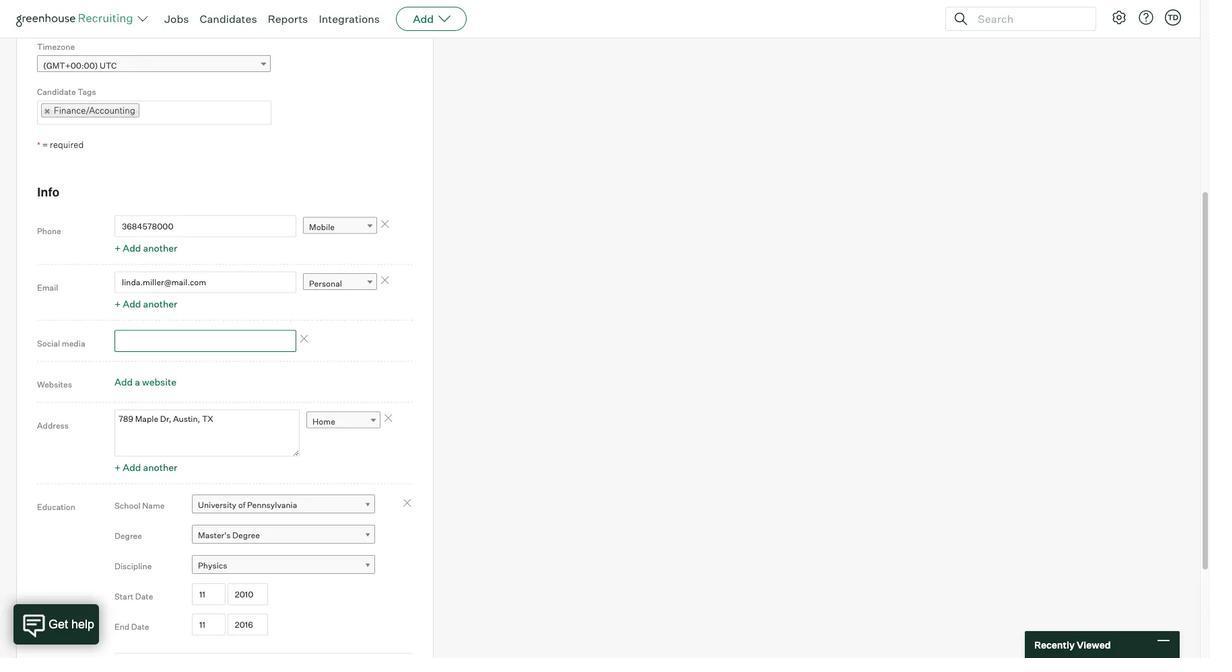 Task type: describe. For each thing, give the bounding box(es) containing it.
another for address
[[143, 462, 177, 474]]

personal link
[[303, 273, 377, 293]]

+ add another for phone
[[115, 242, 177, 254]]

integrations link
[[319, 12, 380, 26]]

info
[[37, 184, 60, 200]]

utc
[[100, 60, 117, 70]]

master's degree
[[198, 530, 260, 540]]

address
[[37, 421, 69, 431]]

of
[[238, 500, 245, 510]]

master's degree link
[[192, 525, 375, 545]]

jobs
[[164, 12, 189, 26]]

*
[[37, 140, 40, 150]]

add for personal
[[123, 299, 141, 310]]

another for phone
[[143, 242, 177, 254]]

discipline
[[115, 562, 152, 572]]

websites
[[37, 380, 72, 390]]

university
[[198, 500, 236, 510]]

tags
[[78, 87, 96, 97]]

school
[[115, 501, 141, 511]]

candidate tags
[[37, 87, 96, 97]]

website
[[142, 376, 176, 388]]

social
[[37, 339, 60, 349]]

td
[[1168, 13, 1179, 22]]

Search text field
[[975, 9, 1084, 29]]

name
[[142, 501, 165, 511]]

timezone
[[37, 41, 75, 51]]

(gmt+00:00)
[[43, 60, 98, 70]]

+ add another link for address
[[115, 462, 177, 474]]

add a website link
[[115, 376, 176, 388]]

1 horizontal spatial degree
[[232, 530, 260, 540]]

(gmt+00:00) utc
[[43, 60, 117, 70]]

end
[[115, 623, 129, 633]]

add inside popup button
[[413, 12, 434, 26]]

=
[[42, 139, 48, 150]]

media
[[62, 339, 85, 349]]

yyyy text field for end date
[[228, 614, 268, 636]]

add for mobile
[[123, 242, 141, 254]]

add for home
[[123, 462, 141, 474]]

+ for email
[[115, 299, 121, 310]]

physics
[[198, 561, 227, 571]]

+ add another link for phone
[[115, 242, 177, 254]]

school name
[[115, 501, 165, 511]]

finance/accounting
[[54, 105, 135, 116]]

configure image
[[1111, 9, 1128, 26]]

physics link
[[192, 556, 375, 575]]

td button
[[1163, 7, 1184, 28]]

reports
[[268, 12, 308, 26]]

social media
[[37, 339, 85, 349]]

personal
[[309, 279, 342, 289]]

recently viewed
[[1035, 639, 1111, 651]]

yyyy text field for start date
[[228, 584, 268, 606]]

jobs link
[[164, 12, 189, 26]]



Task type: locate. For each thing, give the bounding box(es) containing it.
phone
[[37, 226, 61, 236]]

2 + add another link from the top
[[115, 299, 177, 310]]

a
[[135, 376, 140, 388]]

another
[[143, 242, 177, 254], [143, 299, 177, 310], [143, 462, 177, 474]]

0 vertical spatial yyyy text field
[[228, 584, 268, 606]]

1 mm text field from the top
[[192, 584, 226, 606]]

YYYY text field
[[228, 584, 268, 606], [228, 614, 268, 636]]

2 vertical spatial another
[[143, 462, 177, 474]]

2 + add another from the top
[[115, 299, 177, 310]]

1 vertical spatial + add another link
[[115, 299, 177, 310]]

+ for address
[[115, 462, 121, 474]]

+ for phone
[[115, 242, 121, 254]]

2 yyyy text field from the top
[[228, 614, 268, 636]]

candidates
[[200, 12, 257, 26]]

+
[[115, 242, 121, 254], [115, 299, 121, 310], [115, 462, 121, 474]]

0 vertical spatial + add another
[[115, 242, 177, 254]]

recently
[[1035, 639, 1075, 651]]

* = required
[[37, 139, 84, 150]]

2 + from the top
[[115, 299, 121, 310]]

3 another from the top
[[143, 462, 177, 474]]

candidates link
[[200, 12, 257, 26]]

None text field
[[37, 5, 261, 26], [115, 215, 296, 237], [37, 5, 261, 26], [115, 215, 296, 237]]

integrations
[[319, 12, 380, 26]]

required
[[50, 139, 84, 150]]

1 vertical spatial +
[[115, 299, 121, 310]]

date for start date
[[135, 592, 153, 602]]

1 + from the top
[[115, 242, 121, 254]]

date right end
[[131, 623, 149, 633]]

+ add another for email
[[115, 299, 177, 310]]

td button
[[1165, 9, 1181, 26]]

MM text field
[[192, 584, 226, 606], [192, 614, 226, 636]]

+ add another for address
[[115, 462, 177, 474]]

1 another from the top
[[143, 242, 177, 254]]

None text field
[[139, 102, 153, 124], [115, 272, 296, 293], [115, 330, 296, 352], [115, 410, 300, 457], [139, 102, 153, 124], [115, 272, 296, 293], [115, 330, 296, 352], [115, 410, 300, 457]]

+ add another link for email
[[115, 299, 177, 310]]

+ add another
[[115, 242, 177, 254], [115, 299, 177, 310], [115, 462, 177, 474]]

3 + from the top
[[115, 462, 121, 474]]

2 another from the top
[[143, 299, 177, 310]]

degree down school
[[115, 532, 142, 542]]

date for end date
[[131, 623, 149, 633]]

+ add another link
[[115, 242, 177, 254], [115, 299, 177, 310], [115, 462, 177, 474]]

mm text field for start date
[[192, 584, 226, 606]]

0 vertical spatial +
[[115, 242, 121, 254]]

education
[[37, 502, 75, 512]]

email
[[37, 282, 58, 293]]

1 vertical spatial + add another
[[115, 299, 177, 310]]

1 vertical spatial yyyy text field
[[228, 614, 268, 636]]

candidate
[[37, 87, 76, 97]]

mm text field for end date
[[192, 614, 226, 636]]

3 + add another from the top
[[115, 462, 177, 474]]

university of pennsylvania link
[[192, 495, 375, 514]]

1 vertical spatial another
[[143, 299, 177, 310]]

mobile
[[309, 222, 335, 232]]

0 vertical spatial date
[[135, 592, 153, 602]]

0 vertical spatial + add another link
[[115, 242, 177, 254]]

1 yyyy text field from the top
[[228, 584, 268, 606]]

master's
[[198, 530, 231, 540]]

add button
[[396, 7, 467, 31]]

end date
[[115, 623, 149, 633]]

reports link
[[268, 12, 308, 26]]

(gmt+00:00) utc link
[[37, 55, 271, 75]]

0 vertical spatial mm text field
[[192, 584, 226, 606]]

date
[[135, 592, 153, 602], [131, 623, 149, 633]]

viewed
[[1077, 639, 1111, 651]]

education element
[[115, 489, 413, 659]]

3 + add another link from the top
[[115, 462, 177, 474]]

greenhouse recruiting image
[[16, 11, 137, 27]]

start date
[[115, 592, 153, 602]]

another for email
[[143, 299, 177, 310]]

date right start
[[135, 592, 153, 602]]

home link
[[306, 412, 381, 431]]

pennsylvania
[[247, 500, 297, 510]]

degree
[[232, 530, 260, 540], [115, 532, 142, 542]]

0 vertical spatial another
[[143, 242, 177, 254]]

0 horizontal spatial degree
[[115, 532, 142, 542]]

1 + add another from the top
[[115, 242, 177, 254]]

university of pennsylvania
[[198, 500, 297, 510]]

home
[[313, 417, 335, 427]]

2 vertical spatial + add another link
[[115, 462, 177, 474]]

1 + add another link from the top
[[115, 242, 177, 254]]

degree down university of pennsylvania
[[232, 530, 260, 540]]

1 vertical spatial mm text field
[[192, 614, 226, 636]]

2 vertical spatial +
[[115, 462, 121, 474]]

start
[[115, 592, 134, 602]]

1 vertical spatial date
[[131, 623, 149, 633]]

2 mm text field from the top
[[192, 614, 226, 636]]

2 vertical spatial + add another
[[115, 462, 177, 474]]

add a website
[[115, 376, 176, 388]]

add
[[413, 12, 434, 26], [123, 242, 141, 254], [123, 299, 141, 310], [115, 376, 133, 388], [123, 462, 141, 474]]

mobile link
[[303, 217, 377, 237]]



Task type: vqa. For each thing, say whether or not it's contained in the screenshot.


